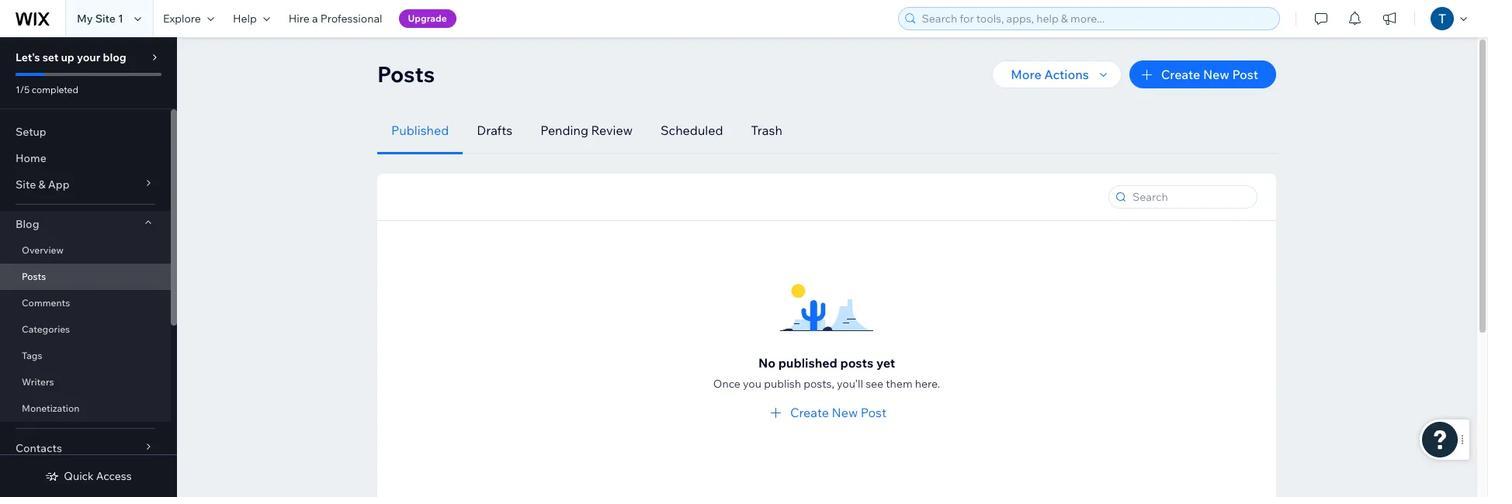 Task type: locate. For each thing, give the bounding box(es) containing it.
once
[[714, 377, 741, 391]]

1 horizontal spatial create new post button
[[1130, 61, 1277, 89]]

setup
[[16, 125, 46, 139]]

pending review
[[541, 123, 633, 138]]

published
[[391, 123, 449, 138]]

0 horizontal spatial create new post
[[791, 405, 887, 421]]

let's
[[16, 50, 40, 64]]

0 horizontal spatial post
[[861, 405, 887, 421]]

quick
[[64, 470, 94, 484]]

app
[[48, 178, 70, 192]]

create new post button
[[1130, 61, 1277, 89], [767, 404, 887, 423]]

1 vertical spatial site
[[16, 178, 36, 192]]

tab list
[[377, 107, 1258, 155]]

site left 1
[[95, 12, 116, 26]]

site & app button
[[0, 172, 171, 198]]

create
[[1162, 67, 1201, 82], [791, 405, 829, 421]]

explore
[[163, 12, 201, 26]]

1 horizontal spatial create new post
[[1162, 67, 1259, 82]]

tags link
[[0, 343, 171, 370]]

1 horizontal spatial create
[[1162, 67, 1201, 82]]

up
[[61, 50, 74, 64]]

pending
[[541, 123, 589, 138]]

blog
[[103, 50, 126, 64]]

drafts
[[477, 123, 513, 138]]

0 horizontal spatial posts
[[22, 271, 46, 283]]

writers
[[22, 377, 54, 388]]

home
[[16, 151, 46, 165]]

no
[[759, 356, 776, 371]]

your
[[77, 50, 100, 64]]

monetization link
[[0, 396, 171, 423]]

categories link
[[0, 317, 171, 343]]

hire
[[289, 12, 310, 26]]

tab list containing published
[[377, 107, 1258, 155]]

1 horizontal spatial new
[[1204, 67, 1230, 82]]

1 vertical spatial posts
[[22, 271, 46, 283]]

0 vertical spatial create new post
[[1162, 67, 1259, 82]]

pending review button
[[527, 107, 647, 155]]

1 vertical spatial new
[[832, 405, 858, 421]]

1 vertical spatial create new post button
[[767, 404, 887, 423]]

site
[[95, 12, 116, 26], [16, 178, 36, 192]]

a
[[312, 12, 318, 26]]

set
[[42, 50, 59, 64]]

0 vertical spatial create new post button
[[1130, 61, 1277, 89]]

blog button
[[0, 211, 171, 238]]

help button
[[224, 0, 279, 37]]

more actions button
[[993, 61, 1122, 89]]

post
[[1233, 67, 1259, 82], [861, 405, 887, 421]]

posts up the "published"
[[377, 61, 435, 88]]

1 vertical spatial post
[[861, 405, 887, 421]]

you
[[743, 377, 762, 391]]

0 horizontal spatial site
[[16, 178, 36, 192]]

overview
[[22, 245, 64, 256]]

site left &
[[16, 178, 36, 192]]

categories
[[22, 324, 70, 336]]

new
[[1204, 67, 1230, 82], [832, 405, 858, 421]]

1 vertical spatial create
[[791, 405, 829, 421]]

create new post
[[1162, 67, 1259, 82], [791, 405, 887, 421]]

here.
[[915, 377, 941, 391]]

posts down overview
[[22, 271, 46, 283]]

drafts button
[[463, 107, 527, 155]]

help
[[233, 12, 257, 26]]

tags
[[22, 350, 42, 362]]

trash button
[[737, 107, 797, 155]]

1 horizontal spatial posts
[[377, 61, 435, 88]]

1/5 completed
[[16, 84, 78, 96]]

posts link
[[0, 264, 171, 290]]

contacts
[[16, 442, 62, 456]]

published button
[[377, 107, 463, 155]]

upgrade
[[408, 12, 447, 24]]

hire a professional
[[289, 12, 383, 26]]

0 vertical spatial post
[[1233, 67, 1259, 82]]

0 vertical spatial new
[[1204, 67, 1230, 82]]

my
[[77, 12, 93, 26]]

1 horizontal spatial post
[[1233, 67, 1259, 82]]

0 horizontal spatial new
[[832, 405, 858, 421]]

Search field
[[1128, 186, 1253, 208]]

0 vertical spatial site
[[95, 12, 116, 26]]

no published posts yet once you publish posts, you'll see them here.
[[714, 356, 941, 391]]

posts
[[377, 61, 435, 88], [22, 271, 46, 283]]

0 vertical spatial posts
[[377, 61, 435, 88]]

them
[[886, 377, 913, 391]]

posts,
[[804, 377, 835, 391]]

trash
[[751, 123, 783, 138]]

0 horizontal spatial create new post button
[[767, 404, 887, 423]]

access
[[96, 470, 132, 484]]



Task type: vqa. For each thing, say whether or not it's contained in the screenshot.
the leftmost Post
yes



Task type: describe. For each thing, give the bounding box(es) containing it.
monetization
[[22, 403, 79, 415]]

Search for tools, apps, help & more... field
[[918, 8, 1275, 30]]

publish
[[764, 377, 802, 391]]

blog
[[16, 217, 39, 231]]

more
[[1011, 67, 1042, 82]]

1
[[118, 12, 123, 26]]

more actions
[[1011, 67, 1089, 82]]

scheduled
[[661, 123, 723, 138]]

hire a professional link
[[279, 0, 392, 37]]

you'll
[[837, 377, 864, 391]]

home link
[[0, 145, 171, 172]]

site inside "popup button"
[[16, 178, 36, 192]]

see
[[866, 377, 884, 391]]

yet
[[877, 356, 896, 371]]

contacts button
[[0, 436, 171, 462]]

scheduled button
[[647, 107, 737, 155]]

review
[[591, 123, 633, 138]]

sidebar element
[[0, 37, 177, 498]]

completed
[[32, 84, 78, 96]]

1/5
[[16, 84, 30, 96]]

setup link
[[0, 119, 171, 145]]

comments
[[22, 297, 70, 309]]

upgrade button
[[399, 9, 456, 28]]

posts
[[841, 356, 874, 371]]

overview link
[[0, 238, 171, 264]]

post for the bottom 'create new post' button
[[861, 405, 887, 421]]

my site 1
[[77, 12, 123, 26]]

quick access button
[[45, 470, 132, 484]]

quick access
[[64, 470, 132, 484]]

1 vertical spatial create new post
[[791, 405, 887, 421]]

site & app
[[16, 178, 70, 192]]

let's set up your blog
[[16, 50, 126, 64]]

published
[[779, 356, 838, 371]]

professional
[[321, 12, 383, 26]]

0 horizontal spatial create
[[791, 405, 829, 421]]

writers link
[[0, 370, 171, 396]]

1 horizontal spatial site
[[95, 12, 116, 26]]

actions
[[1045, 67, 1089, 82]]

0 vertical spatial create
[[1162, 67, 1201, 82]]

comments link
[[0, 290, 171, 317]]

&
[[38, 178, 46, 192]]

post for right 'create new post' button
[[1233, 67, 1259, 82]]

posts inside the sidebar element
[[22, 271, 46, 283]]



